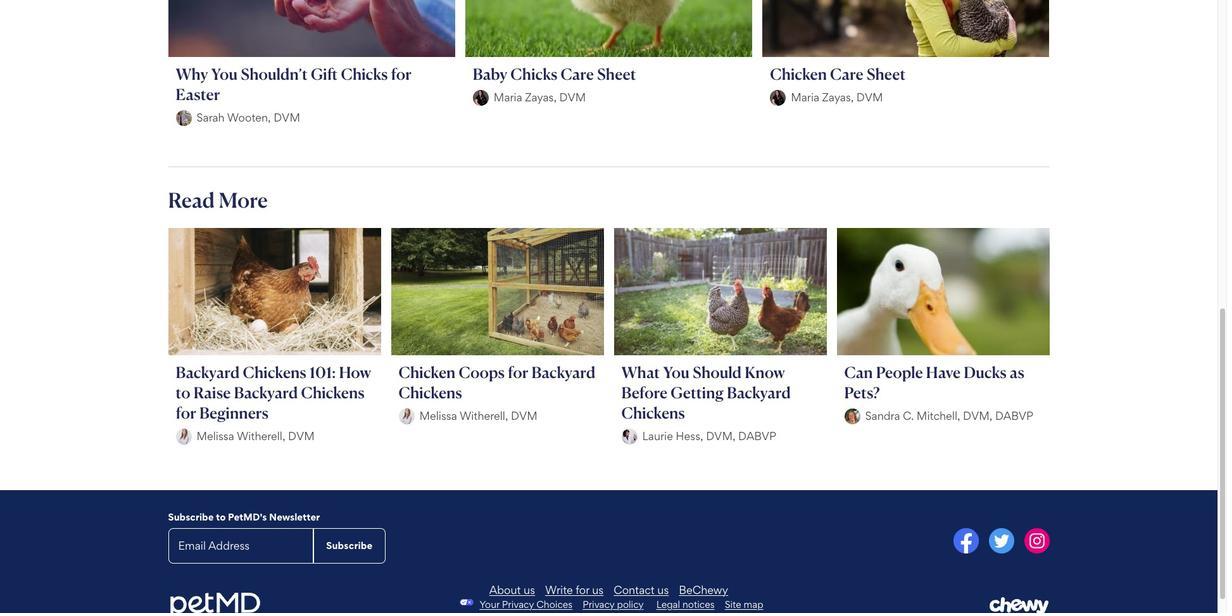 Task type: vqa. For each thing, say whether or not it's contained in the screenshot.
EVERYTHING
no



Task type: describe. For each thing, give the bounding box(es) containing it.
read
[[168, 187, 215, 213]]

dvm for sheet
[[857, 91, 883, 104]]

write for us link
[[545, 583, 604, 596]]

why
[[176, 64, 208, 83]]

site map link
[[725, 598, 764, 610]]

2 chicks from the left
[[511, 64, 558, 83]]

by image for chicken care sheet
[[770, 90, 786, 106]]

twitter image
[[989, 528, 1014, 553]]

bechewy
[[679, 583, 728, 596]]

for inside backyard chickens 101: how to raise backyard chickens for beginners
[[176, 403, 196, 422]]

contact
[[614, 583, 655, 596]]

sarah
[[197, 111, 225, 124]]

witherell, for coops
[[460, 409, 508, 423]]

more
[[219, 187, 268, 213]]

maria zayas, dvm for care
[[791, 91, 883, 104]]

by image for why you shouldn't gift chicks for easter
[[176, 110, 192, 126]]

why you shouldn't gift chicks for easter
[[176, 64, 412, 104]]

for inside the why you shouldn't gift chicks for easter
[[391, 64, 412, 83]]

0 horizontal spatial dvm,
[[706, 429, 736, 443]]

chickens down 101:
[[301, 383, 365, 402]]

1 care from the left
[[561, 64, 594, 83]]

chickens inside chicken coops for backyard chickens
[[399, 383, 462, 402]]

by image for what you should know before getting backyard chickens
[[622, 428, 637, 444]]

laurie
[[642, 429, 673, 443]]

zayas, for care
[[822, 91, 854, 104]]

zayas, for chicks
[[525, 91, 557, 104]]

baby chicks care sheet
[[473, 64, 636, 83]]

chicken for chicken coops for backyard chickens
[[399, 363, 456, 382]]

write
[[545, 583, 573, 596]]

your
[[480, 598, 500, 610]]

petmd home image
[[168, 592, 261, 613]]

us for contact us
[[658, 583, 669, 596]]

you for should
[[663, 363, 690, 382]]

pets?
[[845, 383, 880, 402]]

read more
[[168, 187, 268, 213]]

legal
[[657, 598, 680, 610]]

melissa witherell, dvm for coops
[[420, 409, 538, 423]]

bechewy link
[[679, 583, 728, 596]]

1 horizontal spatial to
[[216, 511, 226, 523]]

your privacy choices
[[480, 598, 573, 610]]

witherell, for chickens
[[237, 429, 285, 443]]

instagram image
[[1024, 528, 1050, 553]]

chewy logo image
[[990, 597, 1050, 613]]

map
[[744, 598, 764, 610]]

melissa for chickens
[[420, 409, 457, 423]]

newsletter
[[269, 511, 320, 523]]

maria for baby
[[494, 91, 522, 104]]

by image for backyard chickens 101: how to raise backyard chickens for beginners
[[176, 428, 192, 444]]

privacy element
[[454, 598, 644, 610]]

notices
[[683, 598, 715, 610]]

backyard inside what you should know before getting backyard chickens
[[727, 383, 791, 402]]

subscribe for subscribe to petmd's newsletter
[[168, 511, 214, 523]]

2 us from the left
[[592, 583, 604, 596]]

dvm for 101:
[[288, 429, 315, 443]]

chickens inside what you should know before getting backyard chickens
[[622, 403, 685, 422]]

can
[[845, 363, 873, 382]]

us for about us
[[524, 583, 535, 596]]

your privacy choices link
[[480, 598, 573, 610]]

privacy policy
[[583, 598, 644, 610]]

have
[[926, 363, 961, 382]]



Task type: locate. For each thing, give the bounding box(es) containing it.
my privacy choices image
[[454, 599, 480, 605]]

2 sheet from the left
[[867, 64, 906, 83]]

dvm,
[[963, 409, 993, 423], [706, 429, 736, 443]]

0 vertical spatial dvm,
[[963, 409, 993, 423]]

maria down baby at the top
[[494, 91, 522, 104]]

dvm for for
[[511, 409, 538, 423]]

0 vertical spatial melissa
[[420, 409, 457, 423]]

dvm for shouldn't
[[274, 111, 300, 124]]

maria
[[494, 91, 522, 104], [791, 91, 820, 104]]

witherell, down beginners
[[237, 429, 285, 443]]

you inside what you should know before getting backyard chickens
[[663, 363, 690, 382]]

us
[[524, 583, 535, 596], [592, 583, 604, 596], [658, 583, 669, 596]]

by image
[[473, 90, 489, 106], [176, 110, 192, 126], [399, 408, 414, 424], [845, 408, 860, 424], [622, 428, 637, 444]]

1 horizontal spatial zayas,
[[822, 91, 854, 104]]

0 vertical spatial to
[[176, 383, 190, 402]]

2 horizontal spatial us
[[658, 583, 669, 596]]

raise
[[194, 383, 231, 402]]

2 maria zayas, dvm from the left
[[791, 91, 883, 104]]

by image for chicken coops for backyard chickens
[[399, 408, 414, 424]]

1 vertical spatial you
[[663, 363, 690, 382]]

policy
[[617, 598, 644, 610]]

dvm down chicken care sheet
[[857, 91, 883, 104]]

backyard chickens 101: how to raise backyard chickens for beginners
[[176, 363, 371, 422]]

zayas,
[[525, 91, 557, 104], [822, 91, 854, 104]]

1 vertical spatial dabvp
[[738, 429, 776, 443]]

dvm down backyard chickens 101: how to raise backyard chickens for beginners
[[288, 429, 315, 443]]

witherell, down chicken coops for backyard chickens
[[460, 409, 508, 423]]

how
[[339, 363, 371, 382]]

maria zayas, dvm for chicks
[[494, 91, 586, 104]]

about us
[[489, 583, 535, 596]]

0 horizontal spatial dabvp
[[738, 429, 776, 443]]

maria zayas, dvm down baby chicks care sheet
[[494, 91, 586, 104]]

can people have ducks as pets?
[[845, 363, 1025, 402]]

dvm down the why you shouldn't gift chicks for easter
[[274, 111, 300, 124]]

chicken coops for backyard chickens
[[399, 363, 596, 402]]

zayas, down baby chicks care sheet
[[525, 91, 557, 104]]

privacy down about petmd element
[[583, 598, 615, 610]]

what
[[622, 363, 660, 382]]

0 horizontal spatial sheet
[[597, 64, 636, 83]]

1 horizontal spatial dvm,
[[963, 409, 993, 423]]

dabvp
[[995, 409, 1033, 423], [738, 429, 776, 443]]

us up your privacy choices
[[524, 583, 535, 596]]

choices
[[537, 598, 573, 610]]

baby
[[473, 64, 507, 83]]

chicken care sheet
[[770, 64, 906, 83]]

contact us
[[614, 583, 669, 596]]

backyard inside chicken coops for backyard chickens
[[532, 363, 596, 382]]

social element
[[614, 528, 1050, 556]]

0 vertical spatial witherell,
[[460, 409, 508, 423]]

you inside the why you shouldn't gift chicks for easter
[[211, 64, 238, 83]]

to left petmd's
[[216, 511, 226, 523]]

legal element
[[657, 598, 764, 610]]

1 horizontal spatial melissa
[[420, 409, 457, 423]]

1 horizontal spatial you
[[663, 363, 690, 382]]

0 horizontal spatial maria
[[494, 91, 522, 104]]

people
[[876, 363, 923, 382]]

0 vertical spatial chicken
[[770, 64, 827, 83]]

1 horizontal spatial witherell,
[[460, 409, 508, 423]]

by image for baby chicks care sheet
[[473, 90, 489, 106]]

1 horizontal spatial chicken
[[770, 64, 827, 83]]

facebook image
[[953, 528, 979, 553]]

1 us from the left
[[524, 583, 535, 596]]

1 maria zayas, dvm from the left
[[494, 91, 586, 104]]

1 horizontal spatial subscribe
[[326, 539, 373, 551]]

1 maria from the left
[[494, 91, 522, 104]]

privacy policy link
[[583, 598, 644, 610]]

maria zayas, dvm
[[494, 91, 586, 104], [791, 91, 883, 104]]

0 vertical spatial melissa witherell, dvm
[[420, 409, 538, 423]]

legal notices
[[657, 598, 715, 610]]

dvm down chicken coops for backyard chickens
[[511, 409, 538, 423]]

0 horizontal spatial maria zayas, dvm
[[494, 91, 586, 104]]

maria for chicken
[[791, 91, 820, 104]]

1 horizontal spatial maria zayas, dvm
[[791, 91, 883, 104]]

petmd's
[[228, 511, 267, 523]]

melissa witherell, dvm down beginners
[[197, 429, 315, 443]]

subscribe button
[[314, 528, 385, 563]]

0 vertical spatial dabvp
[[995, 409, 1033, 423]]

1 sheet from the left
[[597, 64, 636, 83]]

write for us
[[545, 583, 604, 596]]

c.
[[903, 409, 914, 423]]

0 horizontal spatial witherell,
[[237, 429, 285, 443]]

sandra c. mitchell, dvm, dabvp
[[865, 409, 1033, 423]]

easter
[[176, 85, 220, 104]]

as
[[1010, 363, 1025, 382]]

dvm, right 'hess,' at the bottom right
[[706, 429, 736, 443]]

for
[[391, 64, 412, 83], [508, 363, 529, 382], [176, 403, 196, 422], [576, 583, 589, 596]]

1 horizontal spatial melissa witherell, dvm
[[420, 409, 538, 423]]

laurie hess, dvm, dabvp
[[642, 429, 776, 443]]

know
[[745, 363, 785, 382]]

getting
[[671, 383, 724, 402]]

1 chicks from the left
[[341, 64, 388, 83]]

beginners
[[199, 403, 269, 422]]

you up getting
[[663, 363, 690, 382]]

about petmd element
[[317, 583, 901, 596]]

1 vertical spatial subscribe
[[326, 539, 373, 551]]

subscribe
[[168, 511, 214, 523], [326, 539, 373, 551]]

zayas, down chicken care sheet
[[822, 91, 854, 104]]

you for shouldn't
[[211, 64, 238, 83]]

0 horizontal spatial chicks
[[341, 64, 388, 83]]

care
[[561, 64, 594, 83], [830, 64, 864, 83]]

chickens
[[243, 363, 306, 382], [301, 383, 365, 402], [399, 383, 462, 402], [622, 403, 685, 422]]

hess,
[[676, 429, 703, 443]]

0 horizontal spatial by image
[[176, 428, 192, 444]]

legal notices link
[[657, 598, 715, 610]]

by image
[[770, 90, 786, 106], [176, 428, 192, 444]]

1 horizontal spatial us
[[592, 583, 604, 596]]

1 horizontal spatial privacy
[[583, 598, 615, 610]]

2 maria from the left
[[791, 91, 820, 104]]

subscribe to petmd's newsletter
[[168, 511, 320, 523]]

1 vertical spatial melissa witherell, dvm
[[197, 429, 315, 443]]

subscribe for subscribe
[[326, 539, 373, 551]]

ducks
[[964, 363, 1007, 382]]

1 vertical spatial by image
[[176, 428, 192, 444]]

dvm
[[560, 91, 586, 104], [857, 91, 883, 104], [274, 111, 300, 124], [511, 409, 538, 423], [288, 429, 315, 443]]

sheet
[[597, 64, 636, 83], [867, 64, 906, 83]]

0 horizontal spatial to
[[176, 383, 190, 402]]

1 horizontal spatial maria
[[791, 91, 820, 104]]

0 vertical spatial by image
[[770, 90, 786, 106]]

chicks inside the why you shouldn't gift chicks for easter
[[341, 64, 388, 83]]

0 vertical spatial subscribe
[[168, 511, 214, 523]]

sarah wooten, dvm
[[197, 111, 300, 124]]

coops
[[459, 363, 505, 382]]

melissa witherell, dvm
[[420, 409, 538, 423], [197, 429, 315, 443]]

0 horizontal spatial melissa witherell, dvm
[[197, 429, 315, 443]]

to
[[176, 383, 190, 402], [216, 511, 226, 523]]

us up legal
[[658, 583, 669, 596]]

1 vertical spatial witherell,
[[237, 429, 285, 443]]

None email field
[[168, 528, 314, 563]]

before
[[622, 383, 668, 402]]

0 horizontal spatial us
[[524, 583, 535, 596]]

contact us link
[[614, 583, 669, 596]]

melissa witherell, dvm for chickens
[[197, 429, 315, 443]]

1 horizontal spatial sheet
[[867, 64, 906, 83]]

backyard
[[176, 363, 240, 382], [532, 363, 596, 382], [234, 383, 298, 402], [727, 383, 791, 402]]

dvm for care
[[560, 91, 586, 104]]

melissa
[[420, 409, 457, 423], [197, 429, 234, 443]]

dvm down baby chicks care sheet
[[560, 91, 586, 104]]

dvm, right mitchell,
[[963, 409, 993, 423]]

chickens left 101:
[[243, 363, 306, 382]]

wooten,
[[227, 111, 271, 124]]

witherell,
[[460, 409, 508, 423], [237, 429, 285, 443]]

you right why
[[211, 64, 238, 83]]

about us link
[[489, 583, 535, 596]]

chicken for chicken care sheet
[[770, 64, 827, 83]]

chicken inside chicken coops for backyard chickens
[[399, 363, 456, 382]]

0 horizontal spatial privacy
[[502, 598, 534, 610]]

0 horizontal spatial zayas,
[[525, 91, 557, 104]]

0 horizontal spatial subscribe
[[168, 511, 214, 523]]

privacy down the about us
[[502, 598, 534, 610]]

maria zayas, dvm down chicken care sheet
[[791, 91, 883, 104]]

chicks right baby at the top
[[511, 64, 558, 83]]

by image for can people have ducks as pets?
[[845, 408, 860, 424]]

0 horizontal spatial care
[[561, 64, 594, 83]]

for inside chicken coops for backyard chickens
[[508, 363, 529, 382]]

site
[[725, 598, 741, 610]]

1 privacy from the left
[[502, 598, 534, 610]]

chickens down before
[[622, 403, 685, 422]]

1 horizontal spatial chicks
[[511, 64, 558, 83]]

about
[[489, 583, 521, 596]]

us up privacy policy
[[592, 583, 604, 596]]

2 privacy from the left
[[583, 598, 615, 610]]

chicks right gift
[[341, 64, 388, 83]]

1 zayas, from the left
[[525, 91, 557, 104]]

what you should know before getting backyard chickens
[[622, 363, 791, 422]]

3 us from the left
[[658, 583, 669, 596]]

you
[[211, 64, 238, 83], [663, 363, 690, 382]]

maria down chicken care sheet
[[791, 91, 820, 104]]

melissa witherell, dvm down chicken coops for backyard chickens
[[420, 409, 538, 423]]

1 vertical spatial to
[[216, 511, 226, 523]]

0 horizontal spatial chicken
[[399, 363, 456, 382]]

shouldn't
[[241, 64, 308, 83]]

chicks
[[341, 64, 388, 83], [511, 64, 558, 83]]

1 vertical spatial chicken
[[399, 363, 456, 382]]

0 horizontal spatial melissa
[[197, 429, 234, 443]]

1 vertical spatial dvm,
[[706, 429, 736, 443]]

melissa for to
[[197, 429, 234, 443]]

chickens down coops
[[399, 383, 462, 402]]

2 zayas, from the left
[[822, 91, 854, 104]]

1 horizontal spatial by image
[[770, 90, 786, 106]]

to inside backyard chickens 101: how to raise backyard chickens for beginners
[[176, 383, 190, 402]]

privacy
[[502, 598, 534, 610], [583, 598, 615, 610]]

1 horizontal spatial dabvp
[[995, 409, 1033, 423]]

0 horizontal spatial you
[[211, 64, 238, 83]]

1 vertical spatial melissa
[[197, 429, 234, 443]]

to left raise at the bottom of page
[[176, 383, 190, 402]]

1 horizontal spatial care
[[830, 64, 864, 83]]

2 care from the left
[[830, 64, 864, 83]]

should
[[693, 363, 742, 382]]

mitchell,
[[917, 409, 960, 423]]

site map
[[725, 598, 764, 610]]

subscribe inside button
[[326, 539, 373, 551]]

gift
[[311, 64, 338, 83]]

0 vertical spatial you
[[211, 64, 238, 83]]

sandra
[[865, 409, 900, 423]]

chicken
[[770, 64, 827, 83], [399, 363, 456, 382]]

101:
[[310, 363, 336, 382]]



